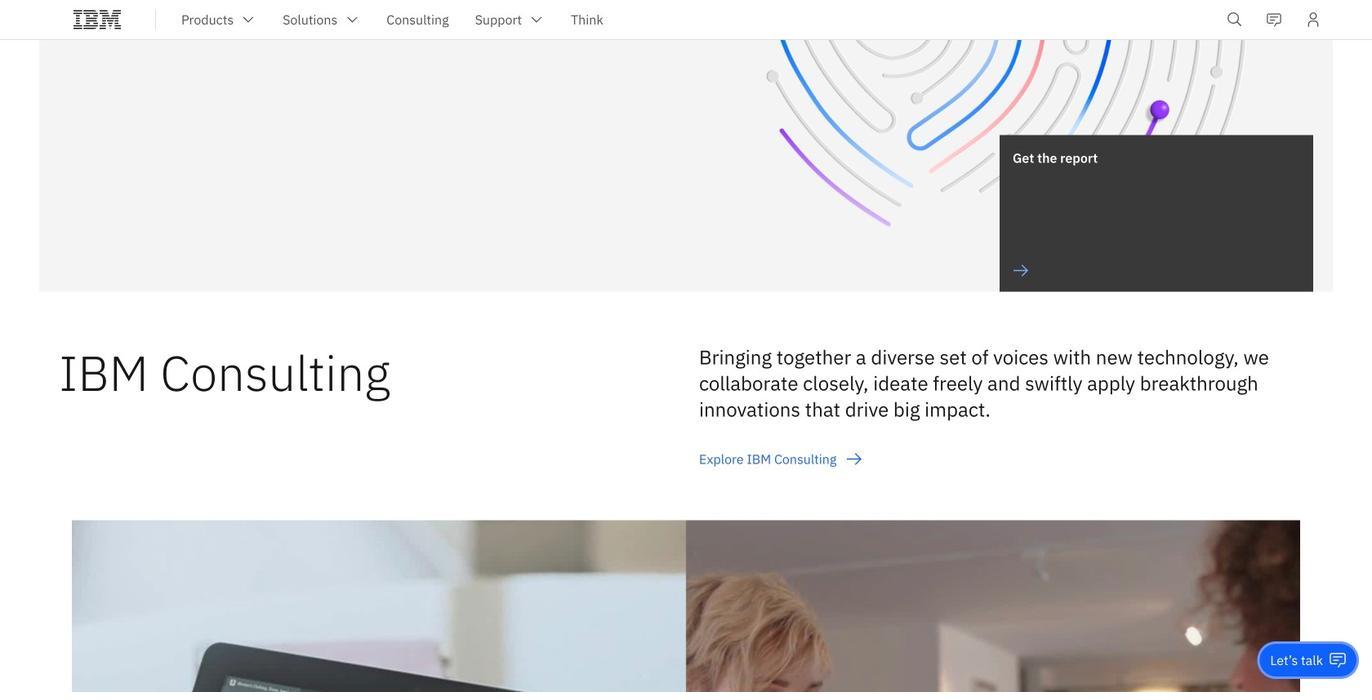 Task type: describe. For each thing, give the bounding box(es) containing it.
let's talk element
[[1271, 652, 1324, 670]]



